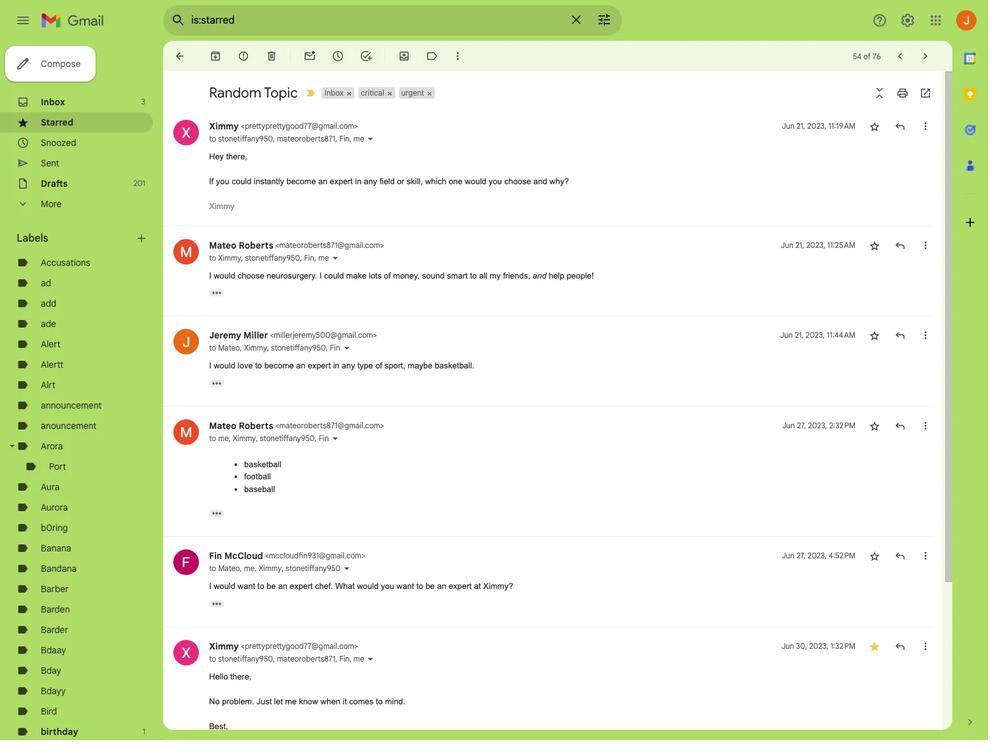 Task type: locate. For each thing, give the bounding box(es) containing it.
< up the 'to ximmy , stonetiffany950 , fin , me'
[[276, 240, 279, 250]]

in for type
[[333, 361, 340, 371]]

mateo roberts cell up the 'to ximmy , stonetiffany950 , fin , me'
[[209, 240, 384, 251]]

mateoroberts871 for me
[[277, 654, 336, 664]]

< for to me , ximmy , stonetiffany950 , fin
[[276, 421, 279, 430]]

instantly
[[254, 177, 284, 186]]

3
[[141, 97, 145, 107]]

0 vertical spatial of
[[864, 51, 872, 61]]

not starred image right 11:25 am
[[869, 239, 882, 252]]

to stonetiffany950 , mateoroberts871 , fin , me for me
[[209, 654, 365, 664]]

1 mateo roberts < mateoroberts871@gmail.com > from the top
[[209, 240, 384, 251]]

0 vertical spatial ximmy < prettyprettygood77@gmail.com >
[[209, 121, 358, 132]]

> inside fin mccloud < mccloudfin931@gmail.com >
[[362, 551, 366, 561]]

jun inside jun 21, 2023, 11:44 am cell
[[781, 331, 794, 340]]

advanced search options image
[[592, 7, 618, 33]]

arora
[[41, 441, 63, 452]]

show trimmed content image for mateo
[[209, 510, 225, 517]]

roberts
[[239, 240, 274, 251], [239, 420, 274, 432]]

jun inside jun 27, 2023, 2:32 pm cell
[[783, 421, 796, 430]]

an down jeremy miller cell
[[296, 361, 306, 371]]

show trimmed content image for mateo
[[209, 290, 225, 297]]

2:32 pm
[[830, 421, 856, 430]]

an for love
[[296, 361, 306, 371]]

show trimmed content image
[[209, 510, 225, 517], [209, 601, 225, 608]]

any
[[364, 177, 378, 186], [342, 361, 355, 371]]

jun left 2:32 pm
[[783, 421, 796, 430]]

0 vertical spatial could
[[232, 177, 252, 186]]

2 vertical spatial show details image
[[367, 656, 375, 663]]

1 horizontal spatial could
[[324, 271, 344, 280]]

become right instantly
[[287, 177, 316, 186]]

expert left at
[[449, 582, 472, 591]]

2 not starred checkbox from the top
[[869, 550, 882, 563]]

inbox inside button
[[325, 88, 344, 98]]

an right instantly
[[319, 177, 328, 186]]

expert down "millerjeremy500@gmail.com"
[[308, 361, 331, 371]]

27,
[[798, 421, 807, 430], [797, 551, 806, 561]]

mateo up the 'to ximmy , stonetiffany950 , fin , me'
[[209, 240, 237, 251]]

0 vertical spatial become
[[287, 177, 316, 186]]

expert for type
[[308, 361, 331, 371]]

ad link
[[41, 278, 51, 289]]

0 vertical spatial show details image
[[332, 435, 339, 442]]

snooze image
[[332, 50, 345, 63]]

27, for mccloud
[[797, 551, 806, 561]]

1 ximmy < prettyprettygood77@gmail.com > from the top
[[209, 121, 358, 132]]

27, inside jun 27, 2023, 4:52 pm cell
[[797, 551, 806, 561]]

< up to mateo , me , ximmy , stonetiffany950
[[265, 551, 269, 561]]

2 to stonetiffany950 , mateoroberts871 , fin , me from the top
[[209, 654, 365, 664]]

1 vertical spatial mateoroberts871
[[277, 654, 336, 664]]

sent
[[41, 158, 59, 169]]

would down mccloud
[[214, 582, 236, 591]]

0 horizontal spatial show details image
[[332, 435, 339, 442]]

1 vertical spatial 21,
[[796, 240, 805, 250]]

0 vertical spatial not starred image
[[869, 120, 882, 133]]

prettyprettygood77@gmail.com down topic
[[245, 121, 355, 131]]

mateo roberts < mateoroberts871@gmail.com >
[[209, 240, 384, 251], [209, 420, 384, 432]]

report spam image
[[237, 50, 250, 63]]

1 show trimmed content image from the top
[[209, 290, 225, 297]]

> for to ximmy , stonetiffany950 , fin , me
[[381, 240, 384, 250]]

2023, left 4:52 pm
[[808, 551, 827, 561]]

jun 27, 2023, 4:52 pm
[[783, 551, 856, 561]]

1 not starred image from the top
[[869, 120, 882, 133]]

show trimmed content image up mccloud
[[209, 510, 225, 517]]

2023, inside cell
[[807, 240, 826, 250]]

mateoroberts871 up no problem. just let me know when it comes to mind.
[[277, 654, 336, 664]]

1 horizontal spatial be
[[426, 582, 435, 591]]

choose left the why?
[[505, 177, 532, 186]]

critical
[[361, 88, 385, 98]]

barder link
[[41, 625, 68, 636]]

topic
[[264, 84, 298, 101]]

ximmy < prettyprettygood77@gmail.com > down topic
[[209, 121, 358, 132]]

1 vertical spatial there,
[[230, 672, 252, 682]]

mateo roberts < mateoroberts871@gmail.com > for stonetiffany950
[[209, 420, 384, 432]]

aura
[[41, 482, 60, 493]]

0 vertical spatial show trimmed content image
[[209, 290, 225, 297]]

in left field
[[355, 177, 362, 186]]

inbox link
[[41, 96, 65, 108]]

not starred image for roberts
[[869, 420, 882, 432]]

want down mccloud
[[238, 582, 255, 591]]

and left help
[[533, 271, 547, 280]]

roberts for stonetiffany950
[[239, 240, 274, 251]]

2 mateo roberts cell from the top
[[209, 420, 384, 432]]

2 horizontal spatial show details image
[[367, 656, 375, 663]]

not starred checkbox right 11:25 am
[[869, 239, 882, 252]]

< inside fin mccloud < mccloudfin931@gmail.com >
[[265, 551, 269, 561]]

11:19 am
[[829, 121, 856, 131]]

1 vertical spatial not starred image
[[869, 550, 882, 563]]

hey there,
[[209, 152, 248, 161]]

0 vertical spatial show trimmed content image
[[209, 510, 225, 517]]

1 mateoroberts871@gmail.com from the top
[[279, 240, 381, 250]]

2023, for 11:44 am
[[806, 331, 826, 340]]

jun for jun 27, 2023, 2:32 pm
[[783, 421, 796, 430]]

show trimmed content image for fin
[[209, 601, 225, 608]]

in left type
[[333, 361, 340, 371]]

add to tasks image
[[360, 50, 373, 63]]

1 want from the left
[[238, 582, 255, 591]]

chef.
[[315, 582, 333, 591]]

tab list
[[953, 41, 989, 695]]

1 vertical spatial ximmy cell
[[209, 641, 358, 652]]

prettyprettygood77@gmail.com
[[245, 121, 355, 131], [245, 642, 355, 651]]

ximmy cell down topic
[[209, 121, 358, 132]]

0 vertical spatial mateoroberts871
[[277, 134, 336, 144]]

inbox down snooze image
[[325, 88, 344, 98]]

0 vertical spatial prettyprettygood77@gmail.com
[[245, 121, 355, 131]]

ximmy cell up let
[[209, 641, 358, 652]]

1 horizontal spatial in
[[355, 177, 362, 186]]

0 vertical spatial roberts
[[239, 240, 274, 251]]

0 horizontal spatial in
[[333, 361, 340, 371]]

2023, for 1:32 pm
[[810, 642, 829, 651]]

of right type
[[376, 361, 383, 371]]

201
[[134, 179, 145, 188]]

27, left 2:32 pm
[[798, 421, 807, 430]]

mateo up to me , ximmy , stonetiffany950 , fin
[[209, 420, 237, 432]]

< up to me , ximmy , stonetiffany950 , fin
[[276, 421, 279, 430]]

> for to mateo , ximmy , stonetiffany950 , fin
[[373, 331, 377, 340]]

no
[[209, 697, 220, 707]]

0 vertical spatial any
[[364, 177, 378, 186]]

mateoroberts871 down topic
[[277, 134, 336, 144]]

mateo roberts cell for stonetiffany950
[[209, 420, 384, 432]]

0 horizontal spatial you
[[216, 177, 230, 186]]

> for to me , ximmy , stonetiffany950 , fin
[[381, 421, 384, 430]]

0 vertical spatial not starred image
[[869, 420, 882, 432]]

jun left 11:19 am
[[783, 121, 795, 131]]

1 vertical spatial show details image
[[343, 565, 351, 573]]

jeremy miller cell
[[209, 330, 377, 341]]

of right the lots on the left
[[384, 271, 391, 280]]

i would want to be an expert chef. what would you want to be an expert at ximmy?
[[209, 582, 514, 591]]

1 mateoroberts871 from the top
[[277, 134, 336, 144]]

2023, for 2:32 pm
[[809, 421, 828, 430]]

0 vertical spatial not starred checkbox
[[869, 239, 882, 252]]

no problem. just let me know when it comes to mind.
[[209, 697, 406, 707]]

jun 21, 2023, 11:44 am cell
[[781, 329, 856, 342]]

show details image for roberts
[[332, 254, 339, 262]]

2023, left 2:32 pm
[[809, 421, 828, 430]]

basketball.
[[435, 361, 475, 371]]

jun left 11:25 am
[[782, 240, 794, 250]]

choose down the 'to ximmy , stonetiffany950 , fin , me'
[[238, 271, 265, 280]]

ximmy < prettyprettygood77@gmail.com > up let
[[209, 641, 358, 652]]

one
[[449, 177, 463, 186]]

1 show trimmed content image from the top
[[209, 510, 225, 517]]

prettyprettygood77@gmail.com for become
[[245, 121, 355, 131]]

3 not starred checkbox from the top
[[869, 420, 882, 432]]

what
[[336, 582, 355, 591]]

1 vertical spatial show details image
[[332, 254, 339, 262]]

not starred checkbox right 2:32 pm
[[869, 420, 882, 432]]

0 horizontal spatial of
[[376, 361, 383, 371]]

list
[[163, 107, 933, 741]]

< inside jeremy miller < millerjeremy500@gmail.com >
[[270, 331, 274, 340]]

i for love
[[209, 361, 212, 371]]

0 vertical spatial there,
[[226, 152, 248, 161]]

inbox inside labels navigation
[[41, 96, 65, 108]]

21, for miller
[[796, 331, 804, 340]]

2023,
[[808, 121, 827, 131], [807, 240, 826, 250], [806, 331, 826, 340], [809, 421, 828, 430], [808, 551, 827, 561], [810, 642, 829, 651]]

labels
[[17, 232, 48, 245]]

mateo roberts < mateoroberts871@gmail.com > up to me , ximmy , stonetiffany950 , fin
[[209, 420, 384, 432]]

1 to stonetiffany950 , mateoroberts871 , fin , me from the top
[[209, 134, 365, 144]]

0 horizontal spatial any
[[342, 361, 355, 371]]

> inside jeremy miller < millerjeremy500@gmail.com >
[[373, 331, 377, 340]]

would for i would want to be an expert chef. what would you want to be an expert at ximmy?
[[214, 582, 236, 591]]

1 vertical spatial 27,
[[797, 551, 806, 561]]

1 vertical spatial show trimmed content image
[[209, 601, 225, 608]]

of left 76 at the right
[[864, 51, 872, 61]]

mateoroberts871
[[277, 134, 336, 144], [277, 654, 336, 664]]

which
[[426, 177, 447, 186]]

1 horizontal spatial inbox
[[325, 88, 344, 98]]

i would choose neurosurgery. i could make lots of money, sound smart to all my friends, and help people!
[[209, 271, 594, 280]]

roberts up the 'to ximmy , stonetiffany950 , fin , me'
[[239, 240, 274, 251]]

be
[[267, 582, 276, 591], [426, 582, 435, 591]]

21, left 11:25 am
[[796, 240, 805, 250]]

settings image
[[901, 13, 916, 28]]

0 vertical spatial choose
[[505, 177, 532, 186]]

would left love
[[214, 361, 236, 371]]

0 vertical spatial in
[[355, 177, 362, 186]]

21, left 11:44 am at the top of page
[[796, 331, 804, 340]]

0 vertical spatial not starred checkbox
[[869, 120, 882, 133]]

mateo roberts cell for fin
[[209, 240, 384, 251]]

2 not starred checkbox from the top
[[869, 329, 882, 342]]

0 vertical spatial mateoroberts871@gmail.com
[[279, 240, 381, 250]]

27, inside jun 27, 2023, 2:32 pm cell
[[798, 421, 807, 430]]

would for i would love to become an expert in any type of sport, maybe basketball.
[[214, 361, 236, 371]]

2023, for 11:25 am
[[807, 240, 826, 250]]

2 mateoroberts871 from the top
[[277, 654, 336, 664]]

2023, right 30,
[[810, 642, 829, 651]]

2 vertical spatial not starred checkbox
[[869, 420, 882, 432]]

>
[[355, 121, 358, 131], [381, 240, 384, 250], [373, 331, 377, 340], [381, 421, 384, 430], [362, 551, 366, 561], [355, 642, 358, 651]]

jun inside jun 21, 2023, 11:25 am cell
[[782, 240, 794, 250]]

show details image for <
[[367, 135, 375, 143]]

ximmy < prettyprettygood77@gmail.com > for hello there,
[[209, 641, 358, 652]]

gmail image
[[41, 8, 110, 33]]

aurora
[[41, 502, 68, 514]]

1 horizontal spatial show details image
[[343, 565, 351, 573]]

jun left 11:44 am at the top of page
[[781, 331, 794, 340]]

i for choose
[[209, 271, 212, 280]]

become for instantly
[[287, 177, 316, 186]]

hello there,
[[209, 672, 252, 682]]

2 vertical spatial 21,
[[796, 331, 804, 340]]

0 horizontal spatial show details image
[[332, 254, 339, 262]]

banana
[[41, 543, 71, 554]]

bdayy link
[[41, 686, 66, 697]]

announcement
[[41, 400, 102, 412]]

be down to mateo , me , ximmy , stonetiffany950
[[267, 582, 276, 591]]

want right what
[[397, 582, 414, 591]]

1 vertical spatial become
[[265, 361, 294, 371]]

inbox for inbox button
[[325, 88, 344, 98]]

Starred checkbox
[[869, 640, 882, 653]]

clear search image
[[564, 7, 590, 33]]

> for to mateo , me , ximmy , stonetiffany950
[[362, 551, 366, 561]]

0 vertical spatial mateo roberts cell
[[209, 240, 384, 251]]

be left at
[[426, 582, 435, 591]]

1 ximmy cell from the top
[[209, 121, 358, 132]]

3 not starred image from the top
[[869, 329, 882, 342]]

1 horizontal spatial you
[[381, 582, 395, 591]]

mateoroberts871@gmail.com for to me , ximmy , stonetiffany950 , fin
[[279, 421, 381, 430]]

to ximmy , stonetiffany950 , fin , me
[[209, 253, 329, 263]]

alrt
[[41, 380, 55, 391]]

support image
[[873, 13, 888, 28]]

jun left 30,
[[782, 642, 795, 651]]

alert link
[[41, 339, 60, 350]]

all
[[480, 271, 488, 280]]

show details image
[[367, 135, 375, 143], [332, 254, 339, 262], [343, 345, 351, 352]]

not starred checkbox for miller
[[869, 329, 882, 342]]

2 mateoroberts871@gmail.com from the top
[[279, 421, 381, 430]]

0 horizontal spatial be
[[267, 582, 276, 591]]

76
[[873, 51, 882, 61]]

2 ximmy cell from the top
[[209, 641, 358, 652]]

1 vertical spatial in
[[333, 361, 340, 371]]

fin
[[340, 134, 350, 144], [304, 253, 315, 263], [330, 343, 340, 353], [319, 434, 329, 443], [209, 551, 222, 562], [340, 654, 350, 664]]

1 mateo roberts cell from the top
[[209, 240, 384, 251]]

i for want
[[209, 582, 212, 591]]

0 horizontal spatial choose
[[238, 271, 265, 280]]

alrt link
[[41, 380, 55, 391]]

jun for jun 21, 2023, 11:19 am
[[783, 121, 795, 131]]

any left type
[[342, 361, 355, 371]]

2 mateo roberts < mateoroberts871@gmail.com > from the top
[[209, 420, 384, 432]]

1 not starred image from the top
[[869, 420, 882, 432]]

show trimmed content image
[[209, 290, 225, 297], [209, 380, 225, 387]]

prettyprettygood77@gmail.com up no problem. just let me know when it comes to mind.
[[245, 642, 355, 651]]

any for type
[[342, 361, 355, 371]]

1 vertical spatial not starred checkbox
[[869, 550, 882, 563]]

0 horizontal spatial could
[[232, 177, 252, 186]]

stonetiffany950 up hey there,
[[218, 134, 273, 144]]

1 vertical spatial prettyprettygood77@gmail.com
[[245, 642, 355, 651]]

inbox up starred
[[41, 96, 65, 108]]

1 vertical spatial not starred checkbox
[[869, 329, 882, 342]]

not starred image for roberts
[[869, 239, 882, 252]]

not starred image right 4:52 pm
[[869, 550, 882, 563]]

1 not starred checkbox from the top
[[869, 120, 882, 133]]

2023, left 11:19 am
[[808, 121, 827, 131]]

2 show trimmed content image from the top
[[209, 601, 225, 608]]

0 vertical spatial 27,
[[798, 421, 807, 430]]

drafts link
[[41, 178, 68, 189]]

add link
[[41, 298, 56, 309]]

2 prettyprettygood77@gmail.com from the top
[[245, 642, 355, 651]]

or
[[397, 177, 405, 186]]

1 be from the left
[[267, 582, 276, 591]]

2 roberts from the top
[[239, 420, 274, 432]]

1 horizontal spatial show details image
[[343, 345, 351, 352]]

mateo
[[209, 240, 237, 251], [218, 343, 240, 353], [209, 420, 237, 432], [218, 564, 240, 574]]

2 not starred image from the top
[[869, 550, 882, 563]]

not starred image
[[869, 420, 882, 432], [869, 550, 882, 563]]

ximmy cell for hey there,
[[209, 121, 358, 132]]

money,
[[394, 271, 420, 280]]

mateo roberts < mateoroberts871@gmail.com > up the 'to ximmy , stonetiffany950 , fin , me'
[[209, 240, 384, 251]]

2023, left 11:25 am
[[807, 240, 826, 250]]

21, inside cell
[[796, 240, 805, 250]]

there, right hello
[[230, 672, 252, 682]]

1 vertical spatial mateo roberts < mateoroberts871@gmail.com >
[[209, 420, 384, 432]]

not starred image
[[869, 120, 882, 133], [869, 239, 882, 252], [869, 329, 882, 342]]

mateo roberts cell
[[209, 240, 384, 251], [209, 420, 384, 432]]

anouncement
[[41, 420, 97, 432]]

jun left 4:52 pm
[[783, 551, 795, 561]]

you right what
[[381, 582, 395, 591]]

there, right hey
[[226, 152, 248, 161]]

1 vertical spatial mateo roberts cell
[[209, 420, 384, 432]]

i would love to become an expert in any type of sport, maybe basketball.
[[209, 361, 477, 371]]

and left the why?
[[534, 177, 548, 186]]

0 vertical spatial 21,
[[797, 121, 806, 131]]

not starred image for <
[[869, 120, 882, 133]]

1 horizontal spatial want
[[397, 582, 414, 591]]

show trimmed content image up jeremy
[[209, 290, 225, 297]]

2 horizontal spatial show details image
[[367, 135, 375, 143]]

2 horizontal spatial of
[[864, 51, 872, 61]]

1 vertical spatial mateoroberts871@gmail.com
[[279, 421, 381, 430]]

1 prettyprettygood77@gmail.com from the top
[[245, 121, 355, 131]]

not starred image right 11:44 am at the top of page
[[869, 329, 882, 342]]

jun 21, 2023, 11:44 am
[[781, 331, 856, 340]]

labels navigation
[[0, 41, 163, 741]]

an left at
[[438, 582, 447, 591]]

barden link
[[41, 604, 70, 616]]

would right one at the left of the page
[[465, 177, 487, 186]]

not starred image right 11:19 am
[[869, 120, 882, 133]]

show details image for mccloud
[[343, 565, 351, 573]]

you right 'if'
[[216, 177, 230, 186]]

< up the to mateo , ximmy , stonetiffany950 , fin
[[270, 331, 274, 340]]

0 vertical spatial ximmy cell
[[209, 121, 358, 132]]

could
[[232, 177, 252, 186], [324, 271, 344, 280]]

jun inside jun 21, 2023, 11:19 am cell
[[783, 121, 795, 131]]

newer image
[[895, 50, 907, 63]]

and
[[534, 177, 548, 186], [533, 271, 547, 280]]

not starred checkbox right 4:52 pm
[[869, 550, 882, 563]]

1 horizontal spatial of
[[384, 271, 391, 280]]

starred link
[[41, 117, 73, 128]]

Not starred checkbox
[[869, 120, 882, 133], [869, 329, 882, 342], [869, 420, 882, 432]]

1 roberts from the top
[[239, 240, 274, 251]]

to stonetiffany950 , mateoroberts871 , fin , me up instantly
[[209, 134, 365, 144]]

0 vertical spatial mateo roberts < mateoroberts871@gmail.com >
[[209, 240, 384, 251]]

my
[[490, 271, 501, 280]]

21, left 11:19 am
[[797, 121, 806, 131]]

jun inside jun 27, 2023, 4:52 pm cell
[[783, 551, 795, 561]]

27, left 4:52 pm
[[797, 551, 806, 561]]

jun 21, 2023, 11:25 am cell
[[782, 239, 856, 252]]

become for to
[[265, 361, 294, 371]]

random topic
[[209, 84, 298, 101]]

would down the 'to ximmy , stonetiffany950 , fin , me'
[[214, 271, 236, 280]]

an down to mateo , me , ximmy , stonetiffany950
[[278, 582, 288, 591]]

aurora link
[[41, 502, 68, 514]]

1 vertical spatial to stonetiffany950 , mateoroberts871 , fin , me
[[209, 654, 365, 664]]

would for i would choose neurosurgery. i could make lots of money, sound smart to all my friends, and help people!
[[214, 271, 236, 280]]

baseball
[[244, 485, 275, 494]]

could left instantly
[[232, 177, 252, 186]]

aura link
[[41, 482, 60, 493]]

2 vertical spatial show details image
[[343, 345, 351, 352]]

mateo roberts cell up to me , ximmy , stonetiffany950 , fin
[[209, 420, 384, 432]]

become down the to mateo , ximmy , stonetiffany950 , fin
[[265, 361, 294, 371]]

expert left chef.
[[290, 582, 313, 591]]

Not starred checkbox
[[869, 239, 882, 252], [869, 550, 882, 563]]

could left make
[[324, 271, 344, 280]]

1 not starred checkbox from the top
[[869, 239, 882, 252]]

ade
[[41, 318, 56, 330]]

more
[[41, 198, 62, 210]]

to stonetiffany950 , mateoroberts871 , fin , me up let
[[209, 654, 365, 664]]

not starred checkbox right 11:44 am at the top of page
[[869, 329, 882, 342]]

1 vertical spatial ximmy < prettyprettygood77@gmail.com >
[[209, 641, 358, 652]]

2023, left 11:44 am at the top of page
[[806, 331, 826, 340]]

2 not starred image from the top
[[869, 239, 882, 252]]

2 vertical spatial not starred image
[[869, 329, 882, 342]]

not starred checkbox right 11:19 am
[[869, 120, 882, 133]]

when
[[321, 697, 341, 707]]

1 vertical spatial not starred image
[[869, 239, 882, 252]]

1 vertical spatial could
[[324, 271, 344, 280]]

would
[[465, 177, 487, 186], [214, 271, 236, 280], [214, 361, 236, 371], [214, 582, 236, 591], [357, 582, 379, 591]]

show trimmed content image down mccloud
[[209, 601, 225, 608]]

mateoroberts871@gmail.com up make
[[279, 240, 381, 250]]

mateoroberts871@gmail.com
[[279, 240, 381, 250], [279, 421, 381, 430]]

inbox for inbox link
[[41, 96, 65, 108]]

not starred image right 2:32 pm
[[869, 420, 882, 432]]

any left field
[[364, 177, 378, 186]]

show trimmed content image down jeremy
[[209, 380, 225, 387]]

1 vertical spatial any
[[342, 361, 355, 371]]

of
[[864, 51, 872, 61], [384, 271, 391, 280], [376, 361, 383, 371]]

show details image for miller
[[343, 345, 351, 352]]

ximmy < prettyprettygood77@gmail.com >
[[209, 121, 358, 132], [209, 641, 358, 652]]

if you could instantly become an expert in any field or skill, which one would you choose and why?
[[209, 177, 572, 186]]

,
[[273, 134, 275, 144], [336, 134, 338, 144], [350, 134, 352, 144], [241, 253, 243, 263], [300, 253, 302, 263], [315, 253, 317, 263], [240, 343, 242, 353], [267, 343, 269, 353], [326, 343, 328, 353], [229, 434, 231, 443], [256, 434, 258, 443], [315, 434, 317, 443], [240, 564, 242, 574], [255, 564, 257, 574], [282, 564, 284, 574], [273, 654, 275, 664], [336, 654, 338, 664], [350, 654, 352, 664]]

jun inside jun 30, 2023, 1:32 pm cell
[[782, 642, 795, 651]]

0 vertical spatial to stonetiffany950 , mateoroberts871 , fin , me
[[209, 134, 365, 144]]

1 vertical spatial roberts
[[239, 420, 274, 432]]

starred image
[[869, 640, 882, 653]]

there, for hello there,
[[230, 672, 252, 682]]

ximmy cell
[[209, 121, 358, 132], [209, 641, 358, 652]]

None search field
[[163, 5, 623, 36]]

barber link
[[41, 584, 69, 595]]

1 horizontal spatial any
[[364, 177, 378, 186]]

2 ximmy < prettyprettygood77@gmail.com > from the top
[[209, 641, 358, 652]]

jun for jun 21, 2023, 11:44 am
[[781, 331, 794, 340]]

show details image for <
[[367, 656, 375, 663]]

delete image
[[265, 50, 278, 63]]

move to inbox image
[[398, 50, 411, 63]]

1 vertical spatial show trimmed content image
[[209, 380, 225, 387]]

0 horizontal spatial inbox
[[41, 96, 65, 108]]

show details image
[[332, 435, 339, 442], [343, 565, 351, 573], [367, 656, 375, 663]]

0 horizontal spatial want
[[238, 582, 255, 591]]

0 vertical spatial show details image
[[367, 135, 375, 143]]

2 show trimmed content image from the top
[[209, 380, 225, 387]]

you right one at the left of the page
[[489, 177, 503, 186]]

< up hey there,
[[241, 121, 245, 131]]



Task type: vqa. For each thing, say whether or not it's contained in the screenshot.
Primary tab
no



Task type: describe. For each thing, give the bounding box(es) containing it.
4:52 pm
[[829, 551, 856, 561]]

to me , ximmy , stonetiffany950 , fin
[[209, 434, 329, 443]]

alertt link
[[41, 359, 64, 371]]

hey
[[209, 152, 224, 161]]

2023, for 4:52 pm
[[808, 551, 827, 561]]

to mateo , me , ximmy , stonetiffany950
[[209, 564, 341, 574]]

2023, for 11:19 am
[[808, 121, 827, 131]]

back to starred image
[[174, 50, 186, 63]]

any for field
[[364, 177, 378, 186]]

hello
[[209, 672, 228, 682]]

ximmy cell for hello there,
[[209, 641, 358, 652]]

arora link
[[41, 441, 63, 452]]

mateoroberts871@gmail.com for to ximmy , stonetiffany950 , fin , me
[[279, 240, 381, 250]]

jun 30, 2023, 1:32 pm
[[782, 642, 856, 651]]

list containing ximmy
[[163, 107, 933, 741]]

more button
[[0, 194, 153, 214]]

2 want from the left
[[397, 582, 414, 591]]

21, for <
[[797, 121, 806, 131]]

bday link
[[41, 665, 61, 677]]

jun 21, 2023, 11:25 am
[[782, 240, 856, 250]]

expert for would
[[290, 582, 313, 591]]

jun 27, 2023, 4:52 pm cell
[[783, 550, 856, 563]]

labels heading
[[17, 232, 135, 245]]

compose
[[41, 58, 81, 70]]

27, for roberts
[[798, 421, 807, 430]]

basketball football baseball
[[244, 460, 282, 494]]

jun for jun 30, 2023, 1:32 pm
[[782, 642, 795, 651]]

bdayy
[[41, 686, 66, 697]]

< for to mateo , ximmy , stonetiffany950 , fin
[[270, 331, 274, 340]]

sent link
[[41, 158, 59, 169]]

jun 21, 2023, 11:19 am cell
[[783, 120, 856, 133]]

< for to ximmy , stonetiffany950 , fin , me
[[276, 240, 279, 250]]

0 vertical spatial and
[[534, 177, 548, 186]]

bdaay link
[[41, 645, 66, 657]]

1 vertical spatial choose
[[238, 271, 265, 280]]

accusations
[[41, 257, 90, 269]]

random
[[209, 84, 262, 101]]

1 horizontal spatial choose
[[505, 177, 532, 186]]

jun for jun 27, 2023, 4:52 pm
[[783, 551, 795, 561]]

mateo roberts < mateoroberts871@gmail.com > for fin
[[209, 240, 384, 251]]

type
[[358, 361, 373, 371]]

birthday
[[41, 727, 78, 738]]

bird link
[[41, 706, 57, 718]]

neurosurgery.
[[267, 271, 317, 280]]

basketball
[[244, 460, 282, 469]]

expert for field
[[330, 177, 353, 186]]

fin mccloud cell
[[209, 551, 366, 562]]

lots
[[369, 271, 382, 280]]

not starred checkbox for mateo roberts
[[869, 239, 882, 252]]

1 vertical spatial and
[[533, 271, 547, 280]]

just
[[257, 697, 272, 707]]

< up "hello there,"
[[241, 642, 245, 651]]

sound
[[422, 271, 445, 280]]

roberts for ximmy
[[239, 420, 274, 432]]

alert
[[41, 339, 60, 350]]

love
[[238, 361, 253, 371]]

barber
[[41, 584, 69, 595]]

to mateo , ximmy , stonetiffany950 , fin
[[209, 343, 340, 353]]

labels image
[[426, 50, 439, 63]]

not starred image for miller
[[869, 329, 882, 342]]

at
[[474, 582, 481, 591]]

jun 21, 2023, 11:19 am
[[783, 121, 856, 131]]

not starred checkbox for fin mccloud
[[869, 550, 882, 563]]

there, for hey there,
[[226, 152, 248, 161]]

11:25 am
[[828, 240, 856, 250]]

why?
[[550, 177, 569, 186]]

ad
[[41, 278, 51, 289]]

barder
[[41, 625, 68, 636]]

main menu image
[[15, 13, 31, 28]]

54 of 76
[[854, 51, 882, 61]]

bandana
[[41, 563, 77, 575]]

skill,
[[407, 177, 423, 186]]

stonetiffany950 down jeremy miller cell
[[271, 343, 326, 353]]

anouncement link
[[41, 420, 97, 432]]

snoozed link
[[41, 137, 76, 149]]

critical button
[[359, 87, 386, 99]]

banana link
[[41, 543, 71, 554]]

compose button
[[5, 46, 96, 82]]

more image
[[452, 50, 464, 63]]

people!
[[567, 271, 594, 280]]

< for to mateo , me , ximmy , stonetiffany950
[[265, 551, 269, 561]]

an for want
[[278, 582, 288, 591]]

let
[[274, 697, 283, 707]]

2 be from the left
[[426, 582, 435, 591]]

jun for jun 21, 2023, 11:25 am
[[782, 240, 794, 250]]

ximmy?
[[484, 582, 514, 591]]

ade link
[[41, 318, 56, 330]]

jun 27, 2023, 2:32 pm
[[783, 421, 856, 430]]

jeremy miller < millerjeremy500@gmail.com >
[[209, 330, 377, 341]]

stonetiffany950 up neurosurgery.
[[245, 253, 300, 263]]

announcement link
[[41, 400, 102, 412]]

field
[[380, 177, 395, 186]]

ximmy < prettyprettygood77@gmail.com > for hey there,
[[209, 121, 358, 132]]

accusations link
[[41, 257, 90, 269]]

mccloud
[[225, 551, 263, 562]]

smart
[[447, 271, 468, 280]]

miller
[[244, 330, 268, 341]]

sport,
[[385, 361, 406, 371]]

Search mail text field
[[191, 14, 561, 27]]

mccloudfin931@gmail.com
[[269, 551, 362, 561]]

show details image for roberts
[[332, 435, 339, 442]]

jun 27, 2023, 2:32 pm cell
[[783, 420, 856, 432]]

to stonetiffany950 , mateoroberts871 , fin , me for become
[[209, 134, 365, 144]]

not starred checkbox for roberts
[[869, 420, 882, 432]]

not starred checkbox for <
[[869, 120, 882, 133]]

30,
[[797, 642, 808, 651]]

starred
[[41, 117, 73, 128]]

54
[[854, 51, 862, 61]]

21, for roberts
[[796, 240, 805, 250]]

2 vertical spatial of
[[376, 361, 383, 371]]

show trimmed content image for jeremy
[[209, 380, 225, 387]]

in for field
[[355, 177, 362, 186]]

if
[[209, 177, 214, 186]]

prettyprettygood77@gmail.com for me
[[245, 642, 355, 651]]

jun 30, 2023, 1:32 pm cell
[[782, 640, 856, 653]]

would right what
[[357, 582, 379, 591]]

stonetiffany950 up "hello there,"
[[218, 654, 273, 664]]

older image
[[920, 50, 933, 63]]

mind.
[[385, 697, 406, 707]]

stonetiffany950 up basketball at the left of page
[[260, 434, 315, 443]]

archive image
[[209, 50, 222, 63]]

mateo down jeremy
[[218, 343, 240, 353]]

comes
[[349, 697, 374, 707]]

1 vertical spatial of
[[384, 271, 391, 280]]

search mail image
[[167, 9, 190, 32]]

mateo down mccloud
[[218, 564, 240, 574]]

birthday link
[[41, 727, 78, 738]]

add
[[41, 298, 56, 309]]

b0ring
[[41, 523, 68, 534]]

bdaay
[[41, 645, 66, 657]]

an for could
[[319, 177, 328, 186]]

millerjeremy500@gmail.com
[[274, 331, 373, 340]]

2 horizontal spatial you
[[489, 177, 503, 186]]

mateoroberts871 for become
[[277, 134, 336, 144]]

stonetiffany950 down mccloudfin931@gmail.com
[[286, 564, 341, 574]]

not starred image for mccloud
[[869, 550, 882, 563]]

friends,
[[504, 271, 531, 280]]



